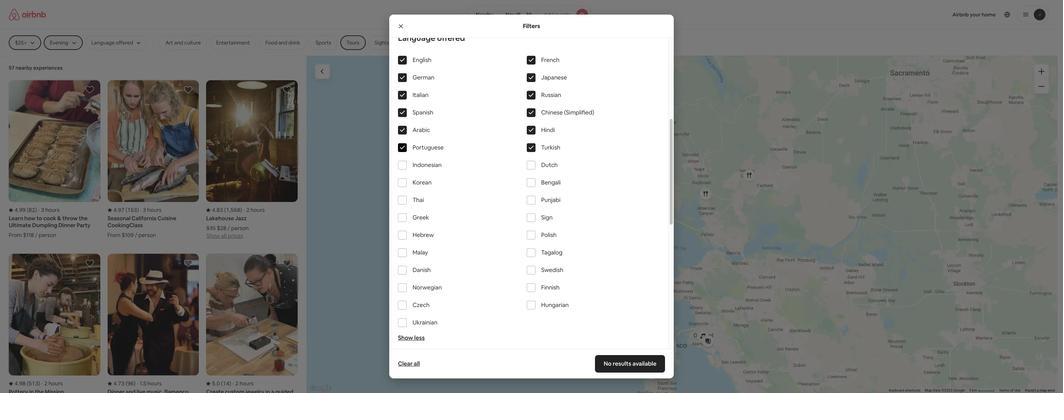 Task type: vqa. For each thing, say whether or not it's contained in the screenshot.
$10,338
no



Task type: locate. For each thing, give the bounding box(es) containing it.
· inside learn how to cook & throw the ultimate dumpling dinner party group
[[38, 207, 40, 214]]

· for (1,568)
[[244, 207, 245, 214]]

and right art
[[174, 39, 183, 46]]

0 horizontal spatial person
[[39, 232, 56, 239]]

· 2 hours inside lakehouse jazz "group"
[[244, 207, 265, 214]]

· inside "pottery in the mission" group
[[42, 380, 43, 387]]

/
[[228, 225, 230, 232], [35, 232, 37, 239], [135, 232, 137, 239]]

hours inside "pottery in the mission" group
[[49, 380, 63, 387]]

(simplified)
[[564, 109, 594, 116]]

$118
[[23, 232, 34, 239]]

©2023
[[942, 389, 953, 393]]

japanese
[[541, 74, 567, 81]]

report
[[1025, 389, 1036, 393]]

dutch
[[541, 161, 558, 169]]

Tours button
[[340, 35, 366, 50]]

a
[[1037, 389, 1039, 393]]

2 for 4.83 (1,568)
[[246, 207, 249, 214]]

1 horizontal spatial · 3 hours
[[140, 207, 161, 214]]

hungarian
[[541, 301, 569, 309]]

show left the less
[[398, 334, 413, 342]]

learn how to cook & throw the ultimate dumpling dinner party group
[[9, 80, 100, 239]]

california
[[132, 215, 156, 222]]

2 inside create custom jewelry in a guided workshop "group"
[[235, 380, 238, 387]]

· 2 hours up "jazz"
[[244, 207, 265, 214]]

· inside seasonal california cuisine cookingclass group
[[140, 207, 142, 214]]

hours for 4.83 (1,568)
[[251, 207, 265, 214]]

hours for 4.97 (153)
[[147, 207, 161, 214]]

russian
[[541, 91, 561, 99]]

· 3 hours inside learn how to cook & throw the ultimate dumpling dinner party group
[[38, 207, 59, 214]]

hours inside "dinner and live music, flamenco fusion in a former speakeasy" group
[[148, 380, 162, 387]]

2 inside lakehouse jazz "group"
[[246, 207, 249, 214]]

hours inside lakehouse jazz "group"
[[251, 207, 265, 214]]

· 2 hours for 4.98 (513)
[[42, 380, 63, 387]]

· 2 hours for 5.0 (14)
[[233, 380, 254, 387]]

· for (82)
[[38, 207, 40, 214]]

dinner and live music, flamenco fusion in a former speakeasy group
[[108, 254, 199, 393]]

filters
[[523, 22, 540, 30]]

2 inside "pottery in the mission" group
[[44, 380, 47, 387]]

0 horizontal spatial add to wishlist image
[[184, 85, 193, 94]]

from left $109
[[108, 232, 121, 239]]

4.97 (153)
[[113, 207, 139, 214]]

0 horizontal spatial · 3 hours
[[38, 207, 59, 214]]

person down california
[[138, 232, 156, 239]]

add
[[544, 11, 554, 18]]

ultimate
[[9, 222, 31, 229]]

· right (14)
[[233, 380, 234, 387]]

$28
[[217, 225, 226, 232]]

· inside "dinner and live music, flamenco fusion in a former speakeasy" group
[[137, 380, 138, 387]]

1 vertical spatial show
[[398, 334, 413, 342]]

pottery in the mission group
[[9, 254, 100, 393]]

Art and culture button
[[159, 35, 207, 50]]

4.98 (513)
[[15, 380, 40, 387]]

0 horizontal spatial show
[[206, 233, 220, 239]]

use
[[1015, 389, 1021, 393]]

· 2 hours inside "pottery in the mission" group
[[42, 380, 63, 387]]

(513)
[[27, 380, 40, 387]]

0 horizontal spatial and
[[174, 39, 183, 46]]

0 horizontal spatial /
[[35, 232, 37, 239]]

hours up california
[[147, 207, 161, 214]]

4.98
[[15, 380, 26, 387]]

5.0 out of 5 average rating,  14 reviews image
[[206, 380, 231, 387]]

2 from from the left
[[108, 232, 121, 239]]

from down ultimate
[[9, 232, 22, 239]]

nov
[[505, 11, 515, 18]]

hours right (14)
[[240, 380, 254, 387]]

from inside learn how to cook & throw the ultimate dumpling dinner party from $118 / person
[[9, 232, 22, 239]]

learn
[[9, 215, 23, 222]]

from
[[9, 232, 22, 239], [108, 232, 121, 239]]

food and drink
[[265, 39, 300, 46]]

german
[[413, 74, 435, 81]]

1 vertical spatial add to wishlist image
[[283, 259, 292, 268]]

filters dialog
[[389, 15, 674, 379]]

show less button
[[398, 334, 425, 342]]

error
[[1048, 389, 1056, 393]]

2 · 3 hours from the left
[[140, 207, 161, 214]]

person inside learn how to cook & throw the ultimate dumpling dinner party from $118 / person
[[39, 232, 56, 239]]

1 3 from the left
[[41, 207, 44, 214]]

/ inside 'seasonal california cuisine cookingclass from $109 / person'
[[135, 232, 137, 239]]

tagalog
[[541, 249, 563, 257]]

2 right (513)
[[44, 380, 47, 387]]

1 horizontal spatial from
[[108, 232, 121, 239]]

/ inside learn how to cook & throw the ultimate dumpling dinner party from $118 / person
[[35, 232, 37, 239]]

· inside create custom jewelry in a guided workshop "group"
[[233, 380, 234, 387]]

hours right (1,568) at the bottom of page
[[251, 207, 265, 214]]

2
[[246, 207, 249, 214], [44, 380, 47, 387], [235, 380, 238, 387]]

of
[[1010, 389, 1014, 393]]

food
[[265, 39, 277, 46]]

4.73 out of 5 average rating,  96 reviews image
[[108, 380, 136, 387]]

2 horizontal spatial and
[[471, 39, 479, 46]]

show down $35
[[206, 233, 220, 239]]

2 right (14)
[[235, 380, 238, 387]]

lakehouse jazz group
[[206, 80, 298, 239]]

nov 15 – 30
[[505, 11, 532, 18]]

· 3 hours for cuisine
[[140, 207, 161, 214]]

add to wishlist image inside create custom jewelry in a guided workshop "group"
[[283, 259, 292, 268]]

0 horizontal spatial from
[[9, 232, 22, 239]]

4.99
[[15, 207, 26, 214]]

available
[[632, 360, 656, 368]]

· right (513)
[[42, 380, 43, 387]]

3 and from the left
[[471, 39, 479, 46]]

add guests button
[[538, 6, 591, 23]]

add to wishlist image inside seasonal california cuisine cookingclass group
[[184, 85, 193, 94]]

2 horizontal spatial person
[[231, 225, 249, 232]]

4.97 out of 5 average rating,  153 reviews image
[[108, 207, 139, 214]]

add to wishlist image
[[85, 85, 94, 94], [283, 85, 292, 94], [85, 259, 94, 268], [184, 259, 193, 268]]

hours for 4.73 (96)
[[148, 380, 162, 387]]

1 horizontal spatial all
[[414, 360, 420, 368]]

3 inside seasonal california cuisine cookingclass group
[[143, 207, 146, 214]]

2 horizontal spatial /
[[228, 225, 230, 232]]

1 and from the left
[[174, 39, 183, 46]]

hours up the cook
[[45, 207, 59, 214]]

2 3 from the left
[[143, 207, 146, 214]]

Sports button
[[309, 35, 337, 50]]

all right clear
[[414, 360, 420, 368]]

spanish
[[413, 109, 433, 116]]

0 horizontal spatial 2
[[44, 380, 47, 387]]

2 up "jazz"
[[246, 207, 249, 214]]

5.0 (14)
[[212, 380, 231, 387]]

3
[[41, 207, 44, 214], [143, 207, 146, 214]]

Entertainment button
[[210, 35, 256, 50]]

· 3 hours up the cook
[[38, 207, 59, 214]]

· 3 hours up california
[[140, 207, 161, 214]]

clear all
[[398, 360, 420, 368]]

show
[[206, 233, 220, 239], [398, 334, 413, 342]]

all
[[221, 233, 227, 239], [414, 360, 420, 368]]

the
[[79, 215, 88, 222]]

hours right (513)
[[49, 380, 63, 387]]

tours
[[347, 39, 359, 46]]

terms of use link
[[999, 389, 1021, 393]]

1.5
[[140, 380, 146, 387]]

57 nearby experiences
[[9, 65, 63, 71]]

and for nature
[[471, 39, 479, 46]]

0 horizontal spatial all
[[221, 233, 227, 239]]

2 for 4.98 (513)
[[44, 380, 47, 387]]

hours inside learn how to cook & throw the ultimate dumpling dinner party group
[[45, 207, 59, 214]]

4.98 out of 5 average rating,  513 reviews image
[[9, 380, 40, 387]]

1 horizontal spatial 3
[[143, 207, 146, 214]]

/ right $118
[[35, 232, 37, 239]]

thai
[[413, 196, 424, 204]]

· 2 hours right (14)
[[233, 380, 254, 387]]

· 3 hours inside seasonal california cuisine cookingclass group
[[140, 207, 161, 214]]

2 horizontal spatial 2
[[246, 207, 249, 214]]

1 · 3 hours from the left
[[38, 207, 59, 214]]

· right the (82) in the bottom of the page
[[38, 207, 40, 214]]

· 3 hours for to
[[38, 207, 59, 214]]

dumpling
[[32, 222, 57, 229]]

4.99 out of 5 average rating,  82 reviews image
[[9, 207, 37, 214]]

cuisine
[[158, 215, 176, 222]]

hours inside create custom jewelry in a guided workshop "group"
[[240, 380, 254, 387]]

lakehouse jazz $35 $28 / person show all prices
[[206, 215, 249, 239]]

show less
[[398, 334, 425, 342]]

person down dumpling
[[39, 232, 56, 239]]

1 vertical spatial all
[[414, 360, 420, 368]]

· 2 hours inside create custom jewelry in a guided workshop "group"
[[233, 380, 254, 387]]

3 up california
[[143, 207, 146, 214]]

Sightseeing button
[[369, 35, 408, 50]]

nearby
[[15, 65, 32, 71]]

4.73
[[113, 380, 124, 387]]

and right nature
[[471, 39, 479, 46]]

add to wishlist image
[[184, 85, 193, 94], [283, 259, 292, 268]]

hours for 4.98 (513)
[[49, 380, 63, 387]]

1 horizontal spatial /
[[135, 232, 137, 239]]

all inside button
[[414, 360, 420, 368]]

keyboard shortcuts button
[[889, 388, 921, 393]]

· 2 hours right (513)
[[42, 380, 63, 387]]

add to wishlist image for 3 hours
[[184, 85, 193, 94]]

None search field
[[467, 6, 591, 23]]

4.73 (96)
[[113, 380, 136, 387]]

1 horizontal spatial show
[[398, 334, 413, 342]]

art
[[165, 39, 173, 46]]

1 horizontal spatial person
[[138, 232, 156, 239]]

· inside lakehouse jazz "group"
[[244, 207, 245, 214]]

and for food
[[278, 39, 287, 46]]

report a map error link
[[1025, 389, 1056, 393]]

0 horizontal spatial 3
[[41, 207, 44, 214]]

0 vertical spatial show
[[206, 233, 220, 239]]

art and culture
[[165, 39, 201, 46]]

hours inside seasonal california cuisine cookingclass group
[[147, 207, 161, 214]]

1 horizontal spatial 2
[[235, 380, 238, 387]]

hours right 1.5
[[148, 380, 162, 387]]

1 from from the left
[[9, 232, 22, 239]]

learn how to cook & throw the ultimate dumpling dinner party from $118 / person
[[9, 215, 90, 239]]

0 vertical spatial all
[[221, 233, 227, 239]]

0 vertical spatial add to wishlist image
[[184, 85, 193, 94]]

and left drink
[[278, 39, 287, 46]]

person
[[231, 225, 249, 232], [39, 232, 56, 239], [138, 232, 156, 239]]

all down $28
[[221, 233, 227, 239]]

and
[[174, 39, 183, 46], [278, 39, 287, 46], [471, 39, 479, 46]]

person up prices
[[231, 225, 249, 232]]

clear all button
[[394, 357, 424, 371]]

nov 15 – 30 button
[[499, 6, 538, 23]]

bengali
[[541, 179, 561, 186]]

/ right $28
[[228, 225, 230, 232]]

terms
[[999, 389, 1009, 393]]

map
[[1040, 389, 1047, 393]]

· up "jazz"
[[244, 207, 245, 214]]

· right (153)
[[140, 207, 142, 214]]

google image
[[308, 384, 332, 393]]

zoom out image
[[1039, 84, 1045, 89]]

4.83 out of 5 average rating,  1,568 reviews image
[[206, 207, 242, 214]]

2 and from the left
[[278, 39, 287, 46]]

from inside 'seasonal california cuisine cookingclass from $109 / person'
[[108, 232, 121, 239]]

/ right $109
[[135, 232, 137, 239]]

1 horizontal spatial add to wishlist image
[[283, 259, 292, 268]]

seasonal california cuisine cookingclass group
[[108, 80, 199, 239]]

3 up to
[[41, 207, 44, 214]]

seasonal
[[108, 215, 130, 222]]

4.83 (1,568)
[[212, 207, 242, 214]]

add to wishlist image inside "dinner and live music, flamenco fusion in a former speakeasy" group
[[184, 259, 193, 268]]

3 inside learn how to cook & throw the ultimate dumpling dinner party group
[[41, 207, 44, 214]]

· left 1.5
[[137, 380, 138, 387]]

1 horizontal spatial and
[[278, 39, 287, 46]]



Task type: describe. For each thing, give the bounding box(es) containing it.
danish
[[413, 266, 431, 274]]

swedish
[[541, 266, 563, 274]]

outdoors
[[481, 39, 502, 46]]

$35
[[206, 225, 216, 232]]

terms of use
[[999, 389, 1021, 393]]

· for (96)
[[137, 380, 138, 387]]

cook
[[43, 215, 56, 222]]

2 for 5.0 (14)
[[235, 380, 238, 387]]

5.0
[[212, 380, 220, 387]]

4.97
[[113, 207, 124, 214]]

person inside lakehouse jazz $35 $28 / person show all prices
[[231, 225, 249, 232]]

chinese (simplified)
[[541, 109, 594, 116]]

french
[[541, 56, 560, 64]]

wellness
[[418, 39, 438, 46]]

english
[[413, 56, 432, 64]]

finnish
[[541, 284, 560, 292]]

(96)
[[126, 380, 136, 387]]

chinese
[[541, 109, 563, 116]]

15
[[516, 11, 521, 18]]

show inside filters dialog
[[398, 334, 413, 342]]

sign
[[541, 214, 553, 221]]

how
[[24, 215, 35, 222]]

add to wishlist image for 2 hours
[[283, 259, 292, 268]]

malay
[[413, 249, 428, 257]]

keyboard
[[889, 389, 904, 393]]

Wellness button
[[411, 35, 444, 50]]

profile element
[[600, 0, 1049, 29]]

hours for 4.99 (82)
[[45, 207, 59, 214]]

sightseeing
[[375, 39, 402, 46]]

create custom jewelry in a guided workshop group
[[206, 254, 298, 393]]

less
[[414, 334, 425, 342]]

korean
[[413, 179, 432, 186]]

nearby button
[[467, 6, 500, 23]]

sports
[[316, 39, 331, 46]]

lakehouse
[[206, 215, 234, 222]]

shortcuts
[[905, 389, 921, 393]]

4.99 (82)
[[15, 207, 37, 214]]

add to wishlist image for 4.83 (1,568)
[[283, 85, 292, 94]]

experiences
[[33, 65, 63, 71]]

norwegian
[[413, 284, 442, 292]]

· for (153)
[[140, 207, 142, 214]]

hebrew
[[413, 231, 434, 239]]

keyboard shortcuts
[[889, 389, 921, 393]]

km
[[972, 389, 978, 393]]

· for (513)
[[42, 380, 43, 387]]

all inside lakehouse jazz $35 $28 / person show all prices
[[221, 233, 227, 239]]

Nature and outdoors button
[[447, 35, 508, 50]]

add to wishlist image for 4.99 (82)
[[85, 85, 94, 94]]

cookingclass
[[108, 222, 143, 229]]

add to wishlist image for 4.73 (96)
[[184, 259, 193, 268]]

polish
[[541, 231, 557, 239]]

report a map error
[[1025, 389, 1056, 393]]

5 km
[[970, 389, 978, 393]]

add to wishlist image for 4.98 (513)
[[85, 259, 94, 268]]

· 2 hours for 4.83 (1,568)
[[244, 207, 265, 214]]

map
[[925, 389, 932, 393]]

language
[[398, 33, 435, 43]]

add guests
[[544, 11, 571, 18]]

show inside lakehouse jazz $35 $28 / person show all prices
[[206, 233, 220, 239]]

(82)
[[27, 207, 37, 214]]

clear
[[398, 360, 413, 368]]

turkish
[[541, 144, 560, 151]]

–
[[522, 11, 525, 18]]

zoom in image
[[1039, 69, 1045, 74]]

5 km button
[[967, 388, 997, 393]]

no
[[604, 360, 612, 368]]

(153)
[[126, 207, 139, 214]]

Food and drink button
[[259, 35, 307, 50]]

entertainment
[[216, 39, 250, 46]]

google map
showing 24 experiences. region
[[307, 55, 1058, 393]]

· for (14)
[[233, 380, 234, 387]]

language offered
[[398, 33, 465, 43]]

3 for 4.97 (153)
[[143, 207, 146, 214]]

hindi
[[541, 126, 555, 134]]

to
[[36, 215, 42, 222]]

and for art
[[174, 39, 183, 46]]

ukrainian
[[413, 319, 438, 327]]

dinner
[[58, 222, 76, 229]]

google
[[954, 389, 965, 393]]

arabic
[[413, 126, 430, 134]]

5
[[970, 389, 972, 393]]

culture
[[184, 39, 201, 46]]

map data ©2023 google
[[925, 389, 965, 393]]

hours for 5.0 (14)
[[240, 380, 254, 387]]

person inside 'seasonal california cuisine cookingclass from $109 / person'
[[138, 232, 156, 239]]

indonesian
[[413, 161, 442, 169]]

data
[[933, 389, 941, 393]]

none search field containing nearby
[[467, 6, 591, 23]]

offered
[[437, 33, 465, 43]]

prices
[[228, 233, 243, 239]]

4.83
[[212, 207, 223, 214]]

3 for 4.99 (82)
[[41, 207, 44, 214]]

guests
[[555, 11, 571, 18]]

/ inside lakehouse jazz $35 $28 / person show all prices
[[228, 225, 230, 232]]

drink
[[288, 39, 300, 46]]

party
[[77, 222, 90, 229]]



